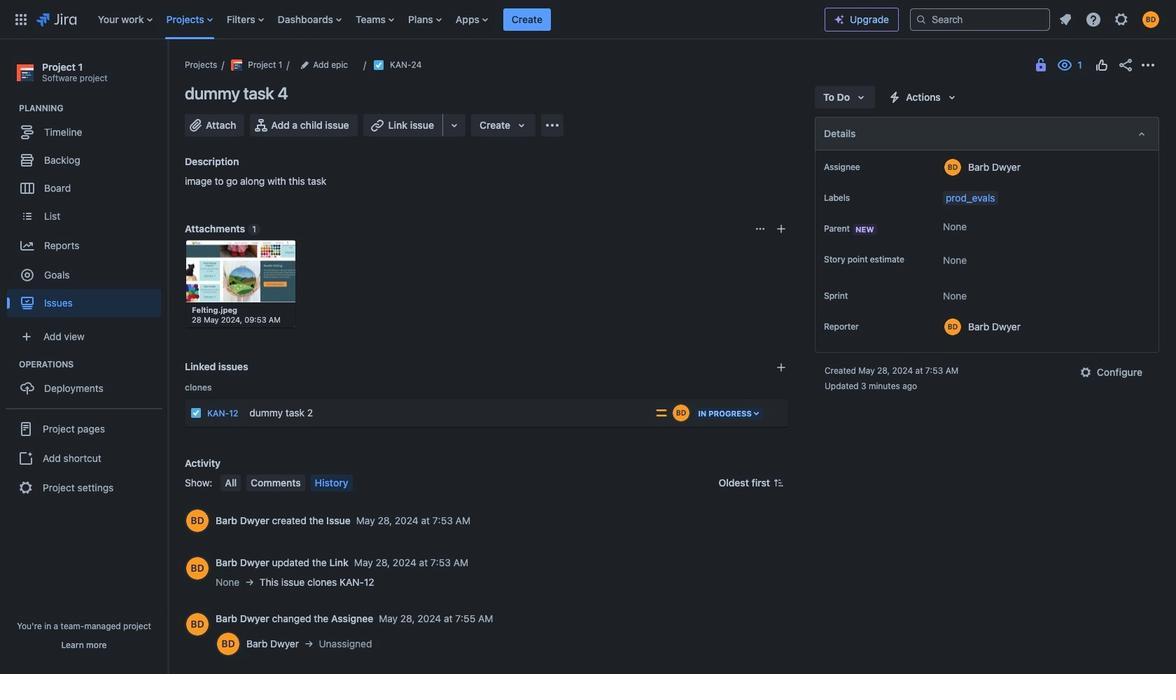 Task type: locate. For each thing, give the bounding box(es) containing it.
0 vertical spatial heading
[[19, 103, 167, 114]]

jira image
[[36, 11, 77, 28], [36, 11, 77, 28]]

0 vertical spatial group
[[7, 103, 167, 322]]

banner
[[0, 0, 1177, 39]]

group
[[7, 103, 167, 322], [7, 359, 167, 407], [6, 408, 162, 508]]

list up vote options: no one has voted for this issue yet. image
[[1053, 7, 1168, 32]]

menu bar
[[218, 475, 355, 492]]

goal image
[[21, 269, 34, 282]]

1 heading from the top
[[19, 103, 167, 114]]

1 vertical spatial heading
[[19, 359, 167, 371]]

list item
[[503, 0, 551, 39]]

heading
[[19, 103, 167, 114], [19, 359, 167, 371]]

group for the planning icon
[[7, 103, 167, 322]]

your profile and settings image
[[1143, 11, 1160, 28]]

sidebar element
[[0, 39, 168, 674]]

2 heading from the top
[[19, 359, 167, 371]]

settings image
[[1114, 11, 1130, 28]]

list up copy link to issue image
[[91, 0, 825, 39]]

add app image
[[544, 117, 561, 134]]

None search field
[[910, 8, 1051, 30]]

download image
[[249, 247, 265, 263]]

task image
[[373, 60, 385, 71]]

1 vertical spatial group
[[7, 359, 167, 407]]

list
[[91, 0, 825, 39], [1053, 7, 1168, 32]]

2 vertical spatial group
[[6, 408, 162, 508]]

more information about barb dwyer image
[[945, 159, 962, 176]]

vote options: no one has voted for this issue yet. image
[[1094, 57, 1111, 74]]



Task type: vqa. For each thing, say whether or not it's contained in the screenshot.
'group' to the middle
yes



Task type: describe. For each thing, give the bounding box(es) containing it.
heading for operations image at the left of page group
[[19, 359, 167, 371]]

copy link to issue image
[[419, 59, 430, 70]]

planning image
[[2, 100, 19, 117]]

story point estimate pin to top. only you can see pinned fields. image
[[827, 265, 838, 277]]

help image
[[1086, 11, 1102, 28]]

priority: medium image
[[655, 406, 669, 420]]

parent pin to top. only you can see pinned fields. image
[[880, 223, 891, 235]]

delete image
[[272, 247, 289, 263]]

Search field
[[910, 8, 1051, 30]]

primary element
[[8, 0, 825, 39]]

actions image
[[1140, 57, 1157, 74]]

heading for group associated with the planning icon
[[19, 103, 167, 114]]

sidebar navigation image
[[153, 56, 183, 84]]

0 horizontal spatial list
[[91, 0, 825, 39]]

group for operations image at the left of page
[[7, 359, 167, 407]]

operations image
[[2, 357, 19, 373]]

project 1 image
[[231, 60, 243, 71]]

more options for attachments image
[[755, 223, 766, 235]]

details element
[[815, 117, 1160, 151]]

1 horizontal spatial list
[[1053, 7, 1168, 32]]

notifications image
[[1058, 11, 1074, 28]]

appswitcher icon image
[[13, 11, 29, 28]]

more information about barb dwyer image
[[945, 319, 962, 335]]

search image
[[916, 14, 927, 25]]



